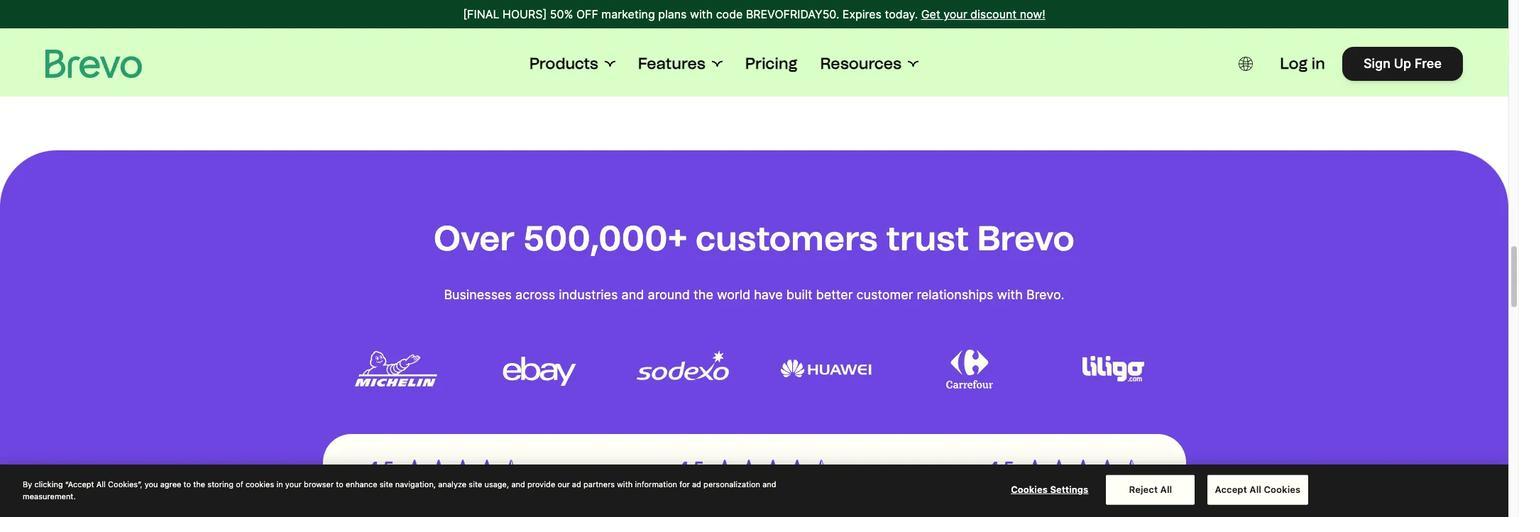 Task type: describe. For each thing, give the bounding box(es) containing it.
relationships
[[917, 287, 994, 302]]

get your discount now! link
[[922, 6, 1046, 23]]

cookies inside "button"
[[1012, 484, 1048, 496]]

brevofriday50.
[[746, 7, 840, 21]]

your inside by clicking "accept all cookies", you agree to the storing of cookies in your browser to enhance site navigation, analyze site usage, and provide our ad partners with information for ad personalization and measurement.
[[285, 480, 302, 489]]

awardlogo 5 image
[[1067, 332, 1159, 406]]

over
[[434, 218, 515, 259]]

clicking
[[34, 480, 63, 489]]

the inside by clicking "accept all cookies", you agree to the storing of cookies in your browser to enhance site navigation, analyze site usage, and provide our ad partners with information for ad personalization and measurement.
[[193, 480, 205, 489]]

features
[[638, 54, 706, 73]]

hours]
[[503, 7, 547, 21]]

cookies settings
[[1012, 484, 1089, 496]]

log in
[[1281, 54, 1326, 73]]

portraits
[[1014, 16, 1054, 28]]

pricing
[[746, 54, 798, 73]]

cookies
[[246, 480, 274, 489]]

information
[[635, 480, 678, 489]]

world
[[717, 287, 751, 302]]

industries
[[559, 287, 618, 302]]

3 4.5 from the left
[[989, 458, 1015, 478]]

off
[[577, 7, 599, 21]]

brevo.
[[1027, 287, 1065, 302]]

all for reject all
[[1161, 484, 1173, 496]]

businesses across industries and around the world have built better customer relationships with brevo.
[[444, 287, 1065, 302]]

browser
[[304, 480, 334, 489]]

log in link
[[1281, 54, 1326, 74]]

partners
[[584, 480, 615, 489]]

resources link
[[821, 54, 919, 74]]

2 horizontal spatial and
[[763, 480, 777, 489]]

2 horizontal spatial with
[[998, 287, 1023, 302]]

code
[[716, 7, 743, 21]]

marketing
[[602, 7, 655, 21]]

around
[[648, 287, 690, 302]]

0 vertical spatial with
[[690, 7, 713, 21]]

1 ad from the left
[[572, 480, 582, 489]]

have
[[754, 287, 783, 302]]

reject all
[[1130, 484, 1173, 496]]

free
[[1415, 56, 1443, 71]]

in inside by clicking "accept all cookies", you agree to the storing of cookies in your browser to enhance site navigation, analyze site usage, and provide our ad partners with information for ad personalization and measurement.
[[277, 480, 283, 489]]

customers
[[696, 218, 878, 259]]

log
[[1281, 54, 1309, 73]]

owner
[[929, 16, 960, 28]]

cookies inside button
[[1265, 484, 1301, 496]]

navigation,
[[395, 480, 436, 489]]

button image
[[1240, 57, 1254, 71]]

awardlogo 2 image
[[637, 332, 729, 406]]

2 ad from the left
[[692, 480, 702, 489]]

pop-
[[975, 16, 998, 28]]

accept all cookies button
[[1208, 476, 1309, 505]]

of
[[236, 480, 243, 489]]

today.
[[885, 7, 918, 21]]

1 horizontal spatial the
[[694, 287, 714, 302]]

storing
[[208, 480, 234, 489]]

[final hours] 50% off marketing plans with code brevofriday50. expires today. get your discount now!
[[463, 7, 1046, 21]]

1 site from the left
[[380, 480, 393, 489]]

with inside by clicking "accept all cookies", you agree to the storing of cookies in your browser to enhance site navigation, analyze site usage, and provide our ad partners with information for ad personalization and measurement.
[[617, 480, 633, 489]]

up inside button
[[1395, 56, 1412, 71]]

plans
[[658, 7, 687, 21]]

provide
[[528, 480, 556, 489]]

"accept
[[65, 480, 94, 489]]

accept
[[1216, 484, 1248, 496]]

get
[[922, 7, 941, 21]]

reject all button
[[1107, 476, 1196, 505]]

products link
[[530, 54, 616, 74]]

awardlogo 0 image
[[350, 332, 442, 406]]

cookies settings button
[[1006, 476, 1095, 505]]

500,000+
[[523, 218, 688, 259]]



Task type: vqa. For each thing, say whether or not it's contained in the screenshot.
middle 4.5
yes



Task type: locate. For each thing, give the bounding box(es) containing it.
wigzell
[[959, 2, 994, 14]]

brevo
[[978, 218, 1075, 259]]

1 horizontal spatial with
[[690, 7, 713, 21]]

sign up free button
[[1343, 47, 1464, 81]]

0 horizontal spatial in
[[277, 480, 283, 489]]

0 horizontal spatial and
[[512, 480, 526, 489]]

ad right our
[[572, 480, 582, 489]]

over 500,000+ customers trust brevo
[[434, 218, 1075, 259]]

1 vertical spatial your
[[285, 480, 302, 489]]

4.5 up for
[[679, 458, 704, 478]]

up inside danie wigzell owner at pop-up portraits
[[998, 16, 1011, 28]]

reviews
[[443, 492, 489, 507], [752, 492, 799, 507], [1063, 492, 1109, 507]]

all inside by clicking "accept all cookies", you agree to the storing of cookies in your browser to enhance site navigation, analyze site usage, and provide our ad partners with information for ad personalization and measurement.
[[96, 480, 106, 489]]

2 horizontal spatial 4.5
[[989, 458, 1015, 478]]

0 horizontal spatial site
[[380, 480, 393, 489]]

site left 'usage,' on the bottom
[[469, 480, 482, 489]]

all right accept
[[1250, 484, 1262, 496]]

1 horizontal spatial cookies
[[1265, 484, 1301, 496]]

2 4.5 from the left
[[679, 458, 704, 478]]

by
[[23, 480, 32, 489]]

1 1600+ from the left
[[710, 492, 749, 507]]

awardlogo 1 image
[[493, 332, 586, 406]]

settings
[[1051, 484, 1089, 496]]

expires
[[843, 7, 882, 21]]

2 site from the left
[[469, 480, 482, 489]]

sign
[[1364, 56, 1391, 71]]

0 horizontal spatial 1600+
[[710, 492, 749, 507]]

1600+ reviews
[[710, 492, 799, 507], [1021, 492, 1109, 507]]

1 reviews from the left
[[443, 492, 489, 507]]

to right browser
[[336, 480, 344, 489]]

2 cookies from the left
[[1265, 484, 1301, 496]]

1 1600+ reviews from the left
[[710, 492, 799, 507]]

in right the 'log'
[[1312, 54, 1326, 73]]

1 horizontal spatial up
[[1395, 56, 1412, 71]]

by clicking "accept all cookies", you agree to the storing of cookies in your browser to enhance site navigation, analyze site usage, and provide our ad partners with information for ad personalization and measurement.
[[23, 480, 777, 501]]

ad
[[572, 480, 582, 489], [692, 480, 702, 489]]

across
[[516, 287, 556, 302]]

at
[[963, 16, 972, 28]]

businesses
[[444, 287, 512, 302]]

awardlogo 3 image
[[780, 332, 873, 406]]

4.5
[[368, 458, 394, 478], [679, 458, 704, 478], [989, 458, 1015, 478]]

features link
[[638, 54, 723, 74]]

0 vertical spatial your
[[944, 7, 968, 21]]

trust
[[886, 218, 970, 259]]

1 horizontal spatial site
[[469, 480, 482, 489]]

1 vertical spatial in
[[277, 480, 283, 489]]

4.5 up "cookies settings"
[[989, 458, 1015, 478]]

cookies
[[1012, 484, 1048, 496], [1265, 484, 1301, 496]]

your right get
[[944, 7, 968, 21]]

reviews down 'personalization'
[[752, 492, 799, 507]]

1 vertical spatial the
[[193, 480, 205, 489]]

all right "accept
[[96, 480, 106, 489]]

cookies",
[[108, 480, 142, 489]]

and
[[622, 287, 645, 302], [512, 480, 526, 489], [763, 480, 777, 489]]

0 horizontal spatial all
[[96, 480, 106, 489]]

danie wigzell owner at pop-up portraits
[[929, 2, 1054, 28]]

usage,
[[485, 480, 509, 489]]

1 horizontal spatial to
[[336, 480, 344, 489]]

0 vertical spatial up
[[998, 16, 1011, 28]]

1600+
[[710, 492, 749, 507], [1021, 492, 1059, 507]]

danie
[[929, 2, 956, 14]]

0 horizontal spatial with
[[617, 480, 633, 489]]

brevo image
[[45, 50, 142, 78]]

3700+ reviews
[[400, 492, 489, 507]]

built
[[787, 287, 813, 302]]

cookies left the settings on the bottom right
[[1012, 484, 1048, 496]]

1 horizontal spatial reviews
[[752, 492, 799, 507]]

pricing link
[[746, 54, 798, 74]]

4.5 up enhance
[[368, 458, 394, 478]]

discount
[[971, 7, 1017, 21]]

0 vertical spatial the
[[694, 287, 714, 302]]

enhance
[[346, 480, 378, 489]]

0 horizontal spatial to
[[184, 480, 191, 489]]

0 horizontal spatial up
[[998, 16, 1011, 28]]

all for accept all cookies
[[1250, 484, 1262, 496]]

resources
[[821, 54, 902, 73]]

for
[[680, 480, 690, 489]]

cookies right accept
[[1265, 484, 1301, 496]]

better
[[816, 287, 853, 302]]

2 1600+ from the left
[[1021, 492, 1059, 507]]

analyze
[[438, 480, 467, 489]]

0 horizontal spatial cookies
[[1012, 484, 1048, 496]]

2 horizontal spatial reviews
[[1063, 492, 1109, 507]]

2 reviews from the left
[[752, 492, 799, 507]]

to
[[184, 480, 191, 489], [336, 480, 344, 489]]

0 horizontal spatial reviews
[[443, 492, 489, 507]]

now!
[[1020, 7, 1046, 21]]

3 reviews from the left
[[1063, 492, 1109, 507]]

0 horizontal spatial your
[[285, 480, 302, 489]]

to right agree
[[184, 480, 191, 489]]

0 horizontal spatial 1600+ reviews
[[710, 492, 799, 507]]

0 horizontal spatial 4.5
[[368, 458, 394, 478]]

1 horizontal spatial your
[[944, 7, 968, 21]]

and right 'usage,' on the bottom
[[512, 480, 526, 489]]

agree
[[160, 480, 181, 489]]

and right 'personalization'
[[763, 480, 777, 489]]

[final
[[463, 7, 500, 21]]

up left now!
[[998, 16, 1011, 28]]

you
[[145, 480, 158, 489]]

2 vertical spatial with
[[617, 480, 633, 489]]

with
[[690, 7, 713, 21], [998, 287, 1023, 302], [617, 480, 633, 489]]

with left "code"
[[690, 7, 713, 21]]

and left around
[[622, 287, 645, 302]]

2 to from the left
[[336, 480, 344, 489]]

the left storing
[[193, 480, 205, 489]]

2 horizontal spatial all
[[1250, 484, 1262, 496]]

1 horizontal spatial 4.5
[[679, 458, 704, 478]]

all
[[96, 480, 106, 489], [1161, 484, 1173, 496], [1250, 484, 1262, 496]]

reviews left reject
[[1063, 492, 1109, 507]]

3700+
[[400, 492, 439, 507]]

50%
[[550, 7, 573, 21]]

measurement.
[[23, 492, 76, 501]]

your left browser
[[285, 480, 302, 489]]

1 horizontal spatial 1600+
[[1021, 492, 1059, 507]]

0 vertical spatial in
[[1312, 54, 1326, 73]]

with right partners at the bottom left of page
[[617, 480, 633, 489]]

0 horizontal spatial ad
[[572, 480, 582, 489]]

1 horizontal spatial ad
[[692, 480, 702, 489]]

your
[[944, 7, 968, 21], [285, 480, 302, 489]]

site
[[380, 480, 393, 489], [469, 480, 482, 489]]

the
[[694, 287, 714, 302], [193, 480, 205, 489]]

ad right for
[[692, 480, 702, 489]]

products
[[530, 54, 599, 73]]

accept all cookies
[[1216, 484, 1301, 496]]

1 vertical spatial up
[[1395, 56, 1412, 71]]

up right sign
[[1395, 56, 1412, 71]]

testimonial image
[[783, 0, 911, 82]]

reject
[[1130, 484, 1159, 496]]

with left brevo.
[[998, 287, 1023, 302]]

1 horizontal spatial 1600+ reviews
[[1021, 492, 1109, 507]]

1 vertical spatial with
[[998, 287, 1023, 302]]

1 horizontal spatial all
[[1161, 484, 1173, 496]]

1 horizontal spatial in
[[1312, 54, 1326, 73]]

in
[[1312, 54, 1326, 73], [277, 480, 283, 489]]

reviews down analyze
[[443, 492, 489, 507]]

1 horizontal spatial and
[[622, 287, 645, 302]]

0 horizontal spatial the
[[193, 480, 205, 489]]

1 to from the left
[[184, 480, 191, 489]]

all right reject
[[1161, 484, 1173, 496]]

in inside 'link'
[[1312, 54, 1326, 73]]

the left world
[[694, 287, 714, 302]]

1 cookies from the left
[[1012, 484, 1048, 496]]

personalization
[[704, 480, 761, 489]]

sign up free
[[1364, 56, 1443, 71]]

our
[[558, 480, 570, 489]]

in right "cookies"
[[277, 480, 283, 489]]

customer
[[857, 287, 914, 302]]

awardlogo 4 image
[[924, 332, 1016, 406]]

2 1600+ reviews from the left
[[1021, 492, 1109, 507]]

1 4.5 from the left
[[368, 458, 394, 478]]

site right enhance
[[380, 480, 393, 489]]



